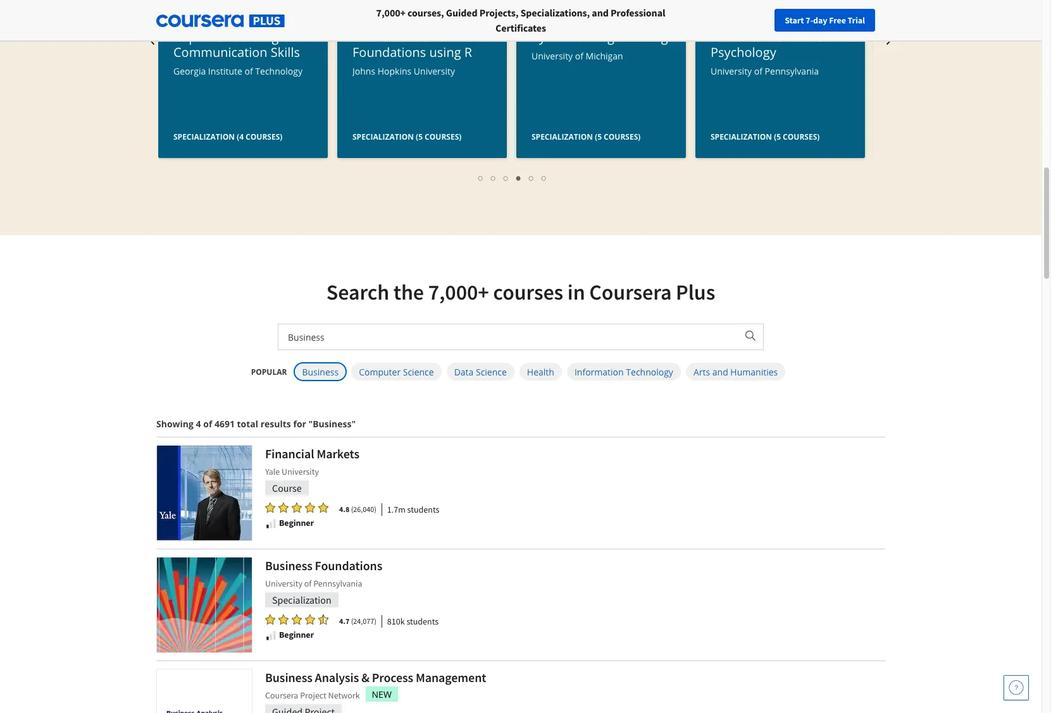 Task type: locate. For each thing, give the bounding box(es) containing it.
4
[[516, 172, 522, 184], [196, 418, 201, 430]]

1 specialization (5 courses) from the left
[[353, 132, 462, 142]]

your
[[226, 28, 254, 46]]

courses) inside python 3 programming. university of michigan. specialization (5 courses) 'element'
[[604, 132, 641, 142]]

psychology
[[711, 44, 776, 61]]

data inside button
[[454, 366, 474, 378]]

institute
[[208, 65, 242, 77]]

1 vertical spatial business
[[265, 558, 312, 574]]

2 courses) from the left
[[425, 132, 462, 142]]

university
[[532, 50, 573, 62], [414, 65, 455, 77], [711, 65, 752, 77], [282, 466, 319, 478], [265, 578, 303, 590]]

arts and humanities button
[[686, 363, 786, 381]]

r
[[464, 44, 472, 61]]

coursera left project
[[265, 691, 298, 702]]

1 vertical spatial and
[[713, 366, 728, 378]]

of inside python 3 programming university of michigan
[[575, 50, 584, 62]]

data science: foundations using r. johns hopkins university. specialization (5 courses) element
[[337, 0, 507, 257]]

courses) for skills
[[246, 132, 282, 142]]

0 horizontal spatial data
[[353, 28, 380, 46]]

1 vertical spatial data
[[454, 366, 474, 378]]

(5 for university
[[774, 132, 781, 142]]

the
[[394, 279, 424, 306]]

yale
[[265, 466, 280, 478]]

coursera right the in
[[589, 279, 672, 306]]

(4
[[237, 132, 244, 142]]

1 (5 from the left
[[416, 132, 423, 142]]

pennsylvania up 4.7
[[313, 578, 362, 590]]

process
[[372, 670, 413, 686]]

1 vertical spatial beginner
[[279, 630, 314, 641]]

specialization inside 'element'
[[532, 132, 593, 142]]

specialization
[[173, 132, 235, 142], [353, 132, 414, 142], [532, 132, 593, 142], [711, 132, 772, 142], [272, 594, 331, 607]]

beginner right beginner level icon on the bottom left of the page
[[279, 518, 314, 529]]

science for data science
[[476, 366, 507, 378]]

0 horizontal spatial science
[[403, 366, 434, 378]]

1 science from the left
[[403, 366, 434, 378]]

0 horizontal spatial (5
[[416, 132, 423, 142]]

foundations
[[711, 28, 784, 46], [353, 44, 426, 61], [315, 558, 382, 574]]

technology right the information
[[626, 366, 673, 378]]

4.7 (24,077)
[[339, 617, 376, 627]]

university up beginner level image
[[265, 578, 303, 590]]

3 inside python 3 programming university of michigan
[[577, 28, 584, 46]]

data inside data science: foundations using r johns hopkins university
[[353, 28, 380, 46]]

science:
[[384, 28, 431, 46]]

1 horizontal spatial technology
[[626, 366, 673, 378]]

of inside 'improve your english communication skills georgia institute of technology'
[[245, 65, 253, 77]]

python 3 programming. university of michigan. specialization (5 courses) element
[[516, 0, 686, 257]]

beginner for financial
[[279, 518, 314, 529]]

1 horizontal spatial coursera
[[589, 279, 672, 306]]

markets
[[317, 446, 359, 462]]

2 specialization (5 courses) from the left
[[532, 132, 641, 142]]

specialization (4 courses)
[[173, 132, 282, 142]]

0 horizontal spatial 3
[[504, 172, 509, 184]]

0 horizontal spatial specialization (5 courses)
[[353, 132, 462, 142]]

2 beginner from the top
[[279, 630, 314, 641]]

1 horizontal spatial science
[[476, 366, 507, 378]]

project
[[300, 691, 326, 702]]

data for science
[[454, 366, 474, 378]]

2 horizontal spatial specialization (5 courses)
[[711, 132, 820, 142]]

data
[[353, 28, 380, 46], [454, 366, 474, 378]]

3 left 4 button
[[504, 172, 509, 184]]

business inside button
[[302, 366, 339, 378]]

business inside "business foundations university of pennsylvania specialization"
[[265, 558, 312, 574]]

showing
[[156, 418, 194, 430]]

help center image
[[1009, 681, 1024, 696]]

arts and humanities
[[694, 366, 778, 378]]

and up python 3 programming university of michigan in the top of the page
[[592, 6, 609, 19]]

science down search the 7,000+ courses in coursera plus text box
[[476, 366, 507, 378]]

0 vertical spatial pennsylvania
[[765, 65, 819, 77]]

foundations up 4.7
[[315, 558, 382, 574]]

show notifications image
[[871, 16, 886, 31]]

specialization (5 courses) inside 'element'
[[532, 132, 641, 142]]

showing 4 of 4691 total results for "business"
[[156, 418, 356, 430]]

financial markets by yale university image
[[157, 446, 252, 541]]

2
[[491, 172, 496, 184]]

foundations up 'hopkins'
[[353, 44, 426, 61]]

0 vertical spatial students
[[407, 504, 439, 516]]

find
[[772, 15, 788, 26]]

courses) inside improve your english communication skills. georgia institute of technology. specialization (4 courses) element
[[246, 132, 282, 142]]

1 vertical spatial coursera
[[265, 691, 298, 702]]

business foundations university of pennsylvania specialization
[[265, 558, 382, 607]]

2 (5 from the left
[[595, 132, 602, 142]]

7,000+ up science:
[[376, 6, 406, 19]]

pennsylvania
[[765, 65, 819, 77], [313, 578, 362, 590]]

computer science
[[359, 366, 434, 378]]

1 horizontal spatial (5
[[595, 132, 602, 142]]

foundations of positive psychology . university of pennsylvania. specialization (5 courses) element
[[696, 0, 865, 257]]

new
[[372, 689, 392, 701]]

1 vertical spatial pennsylvania
[[313, 578, 362, 590]]

(5 inside 'element'
[[595, 132, 602, 142]]

0 vertical spatial technology
[[255, 65, 303, 77]]

university down python
[[532, 50, 573, 62]]

pennsylvania inside foundations of positive psychology university of pennsylvania
[[765, 65, 819, 77]]

2 science from the left
[[476, 366, 507, 378]]

0 vertical spatial 3
[[577, 28, 584, 46]]

business down beginner level icon on the bottom left of the page
[[265, 558, 312, 574]]

course
[[272, 482, 302, 495]]

technology down skills
[[255, 65, 303, 77]]

courses) for university
[[783, 132, 820, 142]]

coursera
[[589, 279, 672, 306], [265, 691, 298, 702]]

data up johns
[[353, 28, 380, 46]]

business
[[302, 366, 339, 378], [265, 558, 312, 574], [265, 670, 312, 686]]

university down using
[[414, 65, 455, 77]]

1 vertical spatial 3
[[504, 172, 509, 184]]

1 horizontal spatial data
[[454, 366, 474, 378]]

7,000+ right the
[[428, 279, 489, 306]]

3 courses) from the left
[[604, 132, 641, 142]]

0 vertical spatial beginner
[[279, 518, 314, 529]]

0 horizontal spatial technology
[[255, 65, 303, 77]]

(5 for r
[[416, 132, 423, 142]]

1 horizontal spatial 4
[[516, 172, 522, 184]]

business for business analysis & process management
[[265, 670, 312, 686]]

1 vertical spatial students
[[407, 616, 439, 628]]

list
[[165, 171, 861, 185]]

0 vertical spatial business
[[302, 366, 339, 378]]

810k students
[[387, 616, 439, 628]]

popular
[[251, 367, 287, 378]]

0 horizontal spatial 4
[[196, 418, 201, 430]]

1 horizontal spatial 3
[[577, 28, 584, 46]]

0 vertical spatial and
[[592, 6, 609, 19]]

data science button
[[447, 363, 514, 381]]

students for markets
[[407, 504, 439, 516]]

university inside data science: foundations using r johns hopkins university
[[414, 65, 455, 77]]

0 vertical spatial coursera
[[589, 279, 672, 306]]

computer
[[359, 366, 401, 378]]

0 horizontal spatial and
[[592, 6, 609, 19]]

data down search the 7,000+ courses in coursera plus text box
[[454, 366, 474, 378]]

specialization for psychology
[[711, 132, 772, 142]]

foundations inside data science: foundations using r johns hopkins university
[[353, 44, 426, 61]]

4 inside button
[[516, 172, 522, 184]]

hopkins
[[378, 65, 412, 77]]

of
[[788, 28, 800, 46], [575, 50, 584, 62], [245, 65, 253, 77], [754, 65, 763, 77], [203, 418, 212, 430], [304, 578, 312, 590]]

projects,
[[480, 6, 519, 19]]

courses) inside foundations of positive psychology . university of pennsylvania. specialization (5 courses) element
[[783, 132, 820, 142]]

and inside button
[[713, 366, 728, 378]]

university down the psychology
[[711, 65, 752, 77]]

4 courses) from the left
[[783, 132, 820, 142]]

filled star image
[[265, 502, 275, 514], [278, 502, 289, 514], [292, 502, 302, 514], [318, 502, 328, 514], [292, 614, 302, 626]]

for
[[293, 418, 306, 430]]

0 vertical spatial data
[[353, 28, 380, 46]]

5
[[529, 172, 534, 184]]

1 horizontal spatial specialization (5 courses)
[[532, 132, 641, 142]]

university down financial
[[282, 466, 319, 478]]

guided
[[446, 6, 478, 19]]

filled star image
[[305, 502, 315, 514], [265, 614, 275, 626], [278, 614, 289, 626], [305, 614, 315, 626]]

science
[[403, 366, 434, 378], [476, 366, 507, 378]]

business right popular
[[302, 366, 339, 378]]

1 horizontal spatial 7,000+
[[428, 279, 489, 306]]

technology
[[255, 65, 303, 77], [626, 366, 673, 378]]

business for business
[[302, 366, 339, 378]]

pennsylvania down the positive
[[765, 65, 819, 77]]

technology inside 'improve your english communication skills georgia institute of technology'
[[255, 65, 303, 77]]

find your new career link
[[766, 13, 858, 28]]

1 courses) from the left
[[246, 132, 282, 142]]

business up coursera project network
[[265, 670, 312, 686]]

3 (5 from the left
[[774, 132, 781, 142]]

foundations down find
[[711, 28, 784, 46]]

4 right 'showing'
[[196, 418, 201, 430]]

4 left 5 button
[[516, 172, 522, 184]]

half filled star image
[[318, 614, 328, 626]]

and
[[592, 6, 609, 19], [713, 366, 728, 378]]

2 horizontal spatial (5
[[774, 132, 781, 142]]

trial
[[848, 15, 865, 26]]

science for computer science
[[403, 366, 434, 378]]

1 vertical spatial 7,000+
[[428, 279, 489, 306]]

students right 810k
[[407, 616, 439, 628]]

None search field
[[174, 8, 478, 33]]

python
[[532, 28, 573, 46]]

beginner
[[279, 518, 314, 529], [279, 630, 314, 641]]

specialization for university
[[532, 132, 593, 142]]

beginner right beginner level image
[[279, 630, 314, 641]]

plus
[[676, 279, 715, 306]]

4 button
[[513, 171, 525, 185]]

business analysis & process management by coursera project network image
[[157, 670, 252, 714]]

science right computer at the bottom of the page
[[403, 366, 434, 378]]

1 vertical spatial technology
[[626, 366, 673, 378]]

2 vertical spatial business
[[265, 670, 312, 686]]

3 specialization (5 courses) from the left
[[711, 132, 820, 142]]

1 horizontal spatial and
[[713, 366, 728, 378]]

specialization (5 courses) for university
[[532, 132, 641, 142]]

0 vertical spatial 4
[[516, 172, 522, 184]]

day
[[813, 15, 828, 26]]

3 button
[[500, 171, 513, 185]]

students right 1.7m
[[407, 504, 439, 516]]

courses) inside "data science: foundations using r. johns hopkins university. specialization (5 courses)" element
[[425, 132, 462, 142]]

0 horizontal spatial pennsylvania
[[313, 578, 362, 590]]

1 horizontal spatial pennsylvania
[[765, 65, 819, 77]]

using
[[429, 44, 461, 61]]

of inside "business foundations university of pennsylvania specialization"
[[304, 578, 312, 590]]

data science: foundations using r johns hopkins university
[[353, 28, 472, 77]]

(24,077)
[[351, 617, 376, 627]]

0 vertical spatial 7,000+
[[376, 6, 406, 19]]

university inside foundations of positive psychology university of pennsylvania
[[711, 65, 752, 77]]

and right the arts
[[713, 366, 728, 378]]

specialization (5 courses)
[[353, 132, 462, 142], [532, 132, 641, 142], [711, 132, 820, 142]]

0 horizontal spatial 7,000+
[[376, 6, 406, 19]]

1 beginner from the top
[[279, 518, 314, 529]]

3 right python
[[577, 28, 584, 46]]

and inside the 7,000+ courses, guided projects, specializations, and professional certificates
[[592, 6, 609, 19]]

next slide image
[[877, 20, 907, 50]]

7,000+
[[376, 6, 406, 19], [428, 279, 489, 306]]

certificates
[[496, 22, 546, 34]]

management
[[416, 670, 486, 686]]



Task type: describe. For each thing, give the bounding box(es) containing it.
4691
[[215, 418, 235, 430]]

new
[[809, 15, 825, 26]]

specialization (5 courses) for using
[[353, 132, 462, 142]]

improve your english communication skills georgia institute of technology
[[173, 28, 303, 77]]

start 7-day free trial
[[785, 15, 865, 26]]

3 inside button
[[504, 172, 509, 184]]

2 button
[[487, 171, 500, 185]]

specialization for using
[[353, 132, 414, 142]]

6 button
[[538, 171, 551, 185]]

financial
[[265, 446, 314, 462]]

search the 7,000+ courses in coursera plus
[[326, 279, 715, 306]]

Search the 7,000+ courses in Coursera Plus text field
[[278, 325, 737, 350]]

programming
[[587, 28, 668, 46]]

financial markets yale university course
[[265, 446, 359, 495]]

courses) for r
[[425, 132, 462, 142]]

business button
[[295, 363, 346, 381]]

university inside financial markets yale university course
[[282, 466, 319, 478]]

pennsylvania inside "business foundations university of pennsylvania specialization"
[[313, 578, 362, 590]]

johns
[[353, 65, 375, 77]]

free
[[829, 15, 846, 26]]

courses) for of
[[604, 132, 641, 142]]

python 3 programming university of michigan
[[532, 28, 668, 62]]

university inside python 3 programming university of michigan
[[532, 50, 573, 62]]

0 horizontal spatial coursera
[[265, 691, 298, 702]]

specializations,
[[521, 6, 590, 19]]

4.8
[[339, 505, 350, 515]]

information
[[575, 366, 624, 378]]

technology inside button
[[626, 366, 673, 378]]

start
[[785, 15, 804, 26]]

1 button
[[475, 171, 487, 185]]

specialization for communication
[[173, 132, 235, 142]]

students for foundations
[[407, 616, 439, 628]]

beginner level image
[[265, 519, 277, 530]]

in
[[568, 279, 585, 306]]

arts
[[694, 366, 710, 378]]

1 vertical spatial 4
[[196, 418, 201, 430]]

foundations of positive psychology university of pennsylvania
[[711, 28, 849, 77]]

1.7m
[[387, 504, 406, 516]]

data for science:
[[353, 28, 380, 46]]

1
[[478, 172, 484, 184]]

improve your english communication skills. georgia institute of technology. specialization (4 courses) element
[[158, 0, 328, 257]]

english
[[257, 28, 299, 46]]

georgia
[[173, 65, 206, 77]]

search
[[326, 279, 389, 306]]

data science
[[454, 366, 507, 378]]

professional
[[611, 6, 665, 19]]

foundations inside "business foundations university of pennsylvania specialization"
[[315, 558, 382, 574]]

positive
[[803, 28, 849, 46]]

beginner for business
[[279, 630, 314, 641]]

start 7-day free trial button
[[775, 9, 875, 32]]

find your new career
[[772, 15, 851, 26]]

4.7
[[339, 617, 350, 627]]

(5 for of
[[595, 132, 602, 142]]

business for business foundations university of pennsylvania specialization
[[265, 558, 312, 574]]

information technology button
[[567, 363, 681, 381]]

results
[[261, 418, 291, 430]]

career
[[827, 15, 851, 26]]

7-
[[806, 15, 813, 26]]

network
[[328, 691, 360, 702]]

specialization inside "business foundations university of pennsylvania specialization"
[[272, 594, 331, 607]]

7,000+ courses, guided projects, specializations, and professional certificates
[[376, 6, 665, 34]]

your
[[790, 15, 807, 26]]

skills
[[271, 44, 300, 61]]

computer science button
[[351, 363, 442, 381]]

list containing 1
[[165, 171, 861, 185]]

courses
[[493, 279, 563, 306]]

1.7m students
[[387, 504, 439, 516]]

communication
[[173, 44, 267, 61]]

university inside "business foundations university of pennsylvania specialization"
[[265, 578, 303, 590]]

courses,
[[408, 6, 444, 19]]

analysis
[[315, 670, 359, 686]]

coursera project network
[[265, 691, 360, 702]]

business foundations by university of pennsylvania image
[[157, 558, 252, 653]]

specialization (5 courses) for psychology
[[711, 132, 820, 142]]

foundations inside foundations of positive psychology university of pennsylvania
[[711, 28, 784, 46]]

previous slide image
[[135, 20, 166, 50]]

health button
[[520, 363, 562, 381]]

(26,040)
[[351, 505, 376, 515]]

810k
[[387, 616, 405, 628]]

5 button
[[525, 171, 538, 185]]

business analysis & process management
[[265, 670, 486, 686]]

total
[[237, 418, 258, 430]]

health
[[527, 366, 554, 378]]

4.8 (26,040)
[[339, 505, 376, 515]]

improve
[[173, 28, 223, 46]]

coursera plus image
[[156, 15, 285, 27]]

beginner level image
[[265, 631, 277, 642]]

humanities
[[731, 366, 778, 378]]

michigan
[[586, 50, 623, 62]]

&
[[362, 670, 370, 686]]

7,000+ inside the 7,000+ courses, guided projects, specializations, and professional certificates
[[376, 6, 406, 19]]

information technology
[[575, 366, 673, 378]]



Task type: vqa. For each thing, say whether or not it's contained in the screenshot.
The Motivation in the How does Coursera Plus impact my motivation to learn? "dropdown button"
no



